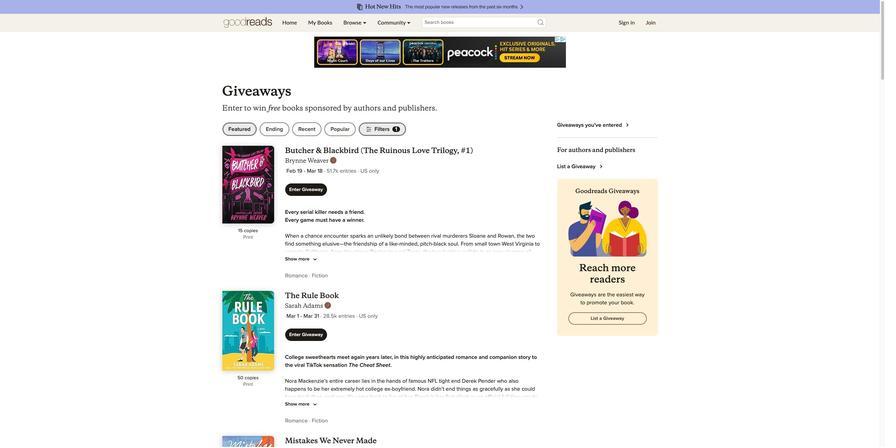 Task type: vqa. For each thing, say whether or not it's contained in the screenshot.
bottommost Book Cover image
yes



Task type: locate. For each thing, give the bounding box(es) containing it.
None search field
[[416, 17, 552, 28]]

book cover image
[[222, 146, 274, 224], [222, 291, 274, 371], [222, 436, 274, 448]]

0 vertical spatial book cover image
[[222, 146, 274, 224]]

book cover image for goodreads author image
[[222, 291, 274, 371]]

home image
[[224, 14, 272, 31]]

2 book cover image from the top
[[222, 291, 274, 371]]

goodreads author image
[[330, 157, 337, 164]]

1 book cover image from the top
[[222, 146, 274, 224]]

2 vertical spatial book cover image
[[222, 436, 274, 448]]

1 vertical spatial book cover image
[[222, 291, 274, 371]]



Task type: describe. For each thing, give the bounding box(es) containing it.
Search by book title or ISBN text field
[[422, 17, 546, 28]]

3 book cover image from the top
[[222, 436, 274, 448]]

two people reading image
[[568, 201, 647, 257]]

book cover image for goodreads author icon
[[222, 146, 274, 224]]

goodreads author image
[[325, 302, 331, 309]]

advertisement element
[[314, 37, 566, 68]]

recent hit books of the past 6 months image
[[163, 0, 717, 14]]



